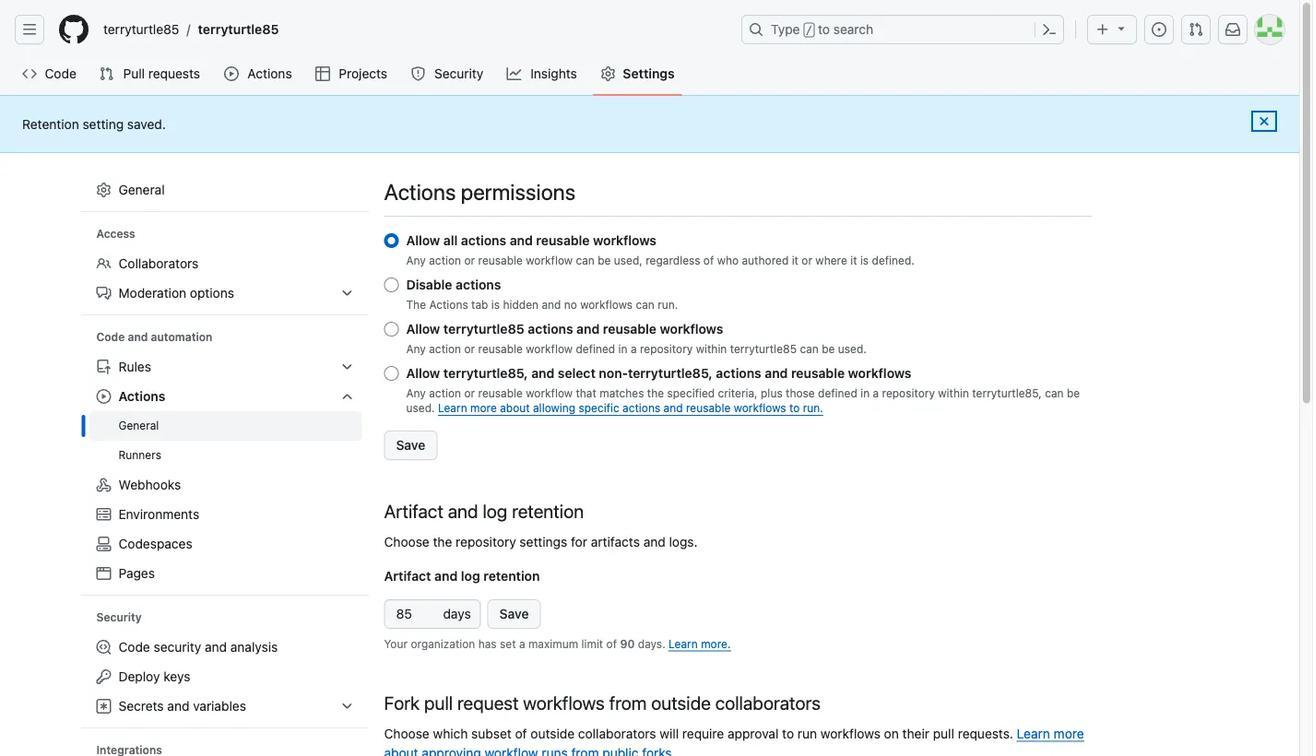Task type: describe. For each thing, give the bounding box(es) containing it.
or inside allow terryturtle85 actions and reusable workflows any action or reusable workflow defined in a repository within terryturtle85 can be used.
[[465, 343, 475, 356]]

who
[[717, 254, 739, 267]]

from inside learn more about approving workflow runs from public forks.
[[572, 745, 599, 757]]

allow all actions and reusable workflows any action or reusable workflow can be used, regardless of who authored it or where it is defined.
[[406, 233, 915, 267]]

in inside any action or reusable workflow that matches the specified criteria, plus those defined in a repository within terryturtle85, can be used.
[[861, 387, 870, 400]]

type
[[771, 22, 800, 37]]

0 horizontal spatial save button
[[384, 431, 438, 460]]

has
[[479, 637, 497, 650]]

to for run
[[782, 726, 794, 741]]

1 vertical spatial the
[[433, 534, 452, 549]]

used. inside allow terryturtle85 actions and reusable workflows any action or reusable workflow defined in a repository within terryturtle85 can be used.
[[838, 343, 867, 356]]

used,
[[614, 254, 643, 267]]

those
[[786, 387, 815, 400]]

and up rules
[[128, 331, 148, 344]]

reusable down "specified"
[[686, 402, 731, 415]]

1 vertical spatial save button
[[488, 600, 541, 629]]

actions up allow all actions and reusable workflows radio on the left top of the page
[[384, 179, 456, 205]]

0 vertical spatial to
[[818, 22, 830, 37]]

settings link
[[594, 60, 682, 88]]

all
[[444, 233, 458, 248]]

reusable inside any action or reusable workflow that matches the specified criteria, plus those defined in a repository within terryturtle85, can be used.
[[478, 387, 523, 400]]

git pull request image
[[1189, 22, 1204, 37]]

and inside allow terryturtle85 actions and reusable workflows any action or reusable workflow defined in a repository within terryturtle85 can be used.
[[577, 321, 600, 337]]

be inside any action or reusable workflow that matches the specified criteria, plus those defined in a repository within terryturtle85, can be used.
[[1067, 387, 1080, 400]]

your
[[384, 637, 408, 650]]

days
[[443, 607, 471, 622]]

homepage image
[[59, 15, 89, 44]]

which
[[433, 726, 468, 741]]

access list
[[89, 249, 362, 308]]

browser image
[[96, 566, 111, 581]]

workflow inside allow terryturtle85 actions and reusable workflows any action or reusable workflow defined in a repository within terryturtle85 can be used.
[[526, 343, 573, 356]]

organization
[[411, 637, 475, 650]]

1 general link from the top
[[89, 175, 362, 205]]

0 vertical spatial collaborators
[[716, 692, 821, 714]]

1 horizontal spatial of
[[607, 637, 617, 650]]

your organization has set a maximum limit of 90 days. learn more.
[[384, 637, 731, 650]]

action inside any action or reusable workflow that matches the specified criteria, plus those defined in a repository within terryturtle85, can be used.
[[429, 387, 461, 400]]

artifact and log retention for and
[[384, 568, 540, 583]]

webhooks link
[[89, 470, 362, 500]]

learn more about approving workflow runs from public forks.
[[384, 726, 1085, 757]]

defined inside allow terryturtle85 actions and reusable workflows any action or reusable workflow defined in a repository within terryturtle85 can be used.
[[576, 343, 616, 356]]

can inside allow all actions and reusable workflows any action or reusable workflow can be used, regardless of who authored it or where it is defined.
[[576, 254, 595, 267]]

repository inside any action or reusable workflow that matches the specified criteria, plus those defined in a repository within terryturtle85, can be used.
[[882, 387, 935, 400]]

play image inside actions link
[[224, 66, 239, 81]]

setting
[[83, 116, 124, 131]]

access
[[96, 227, 135, 240]]

and left select
[[532, 366, 555, 381]]

actions permissions
[[384, 179, 576, 205]]

be inside allow terryturtle85 actions and reusable workflows any action or reusable workflow defined in a repository within terryturtle85 can be used.
[[822, 343, 835, 356]]

chevron down image
[[340, 389, 355, 404]]

server image
[[96, 507, 111, 522]]

pull
[[123, 66, 145, 81]]

pull requests link
[[92, 60, 210, 88]]

public
[[603, 745, 639, 757]]

retention setting saved.
[[22, 116, 166, 131]]

play image inside the actions dropdown button
[[96, 389, 111, 404]]

insights
[[531, 66, 577, 81]]

workflows inside disable actions the actions tab is hidden and no workflows can run.
[[581, 298, 633, 311]]

no
[[564, 298, 577, 311]]

keys
[[164, 669, 191, 685]]

2 general link from the top
[[89, 411, 362, 441]]

table image
[[315, 66, 330, 81]]

1 vertical spatial security
[[96, 611, 142, 624]]

on
[[884, 726, 899, 741]]

learn for select
[[438, 402, 467, 415]]

secrets and variables
[[119, 699, 246, 714]]

people image
[[96, 256, 111, 271]]

can inside disable actions the actions tab is hidden and no workflows can run.
[[636, 298, 655, 311]]

secrets
[[119, 699, 164, 714]]

settings
[[623, 66, 675, 81]]

log for permissions
[[483, 500, 508, 522]]

terryturtle85 / terryturtle85
[[103, 22, 279, 37]]

1 vertical spatial gear image
[[96, 183, 111, 197]]

security list
[[89, 633, 362, 721]]

approval
[[728, 726, 779, 741]]

can inside allow terryturtle85 actions and reusable workflows any action or reusable workflow defined in a repository within terryturtle85 can be used.
[[800, 343, 819, 356]]

permissions
[[461, 179, 576, 205]]

requests.
[[958, 726, 1014, 741]]

learn more about allowing specific actions and reusable workflows to run. link
[[438, 402, 824, 415]]

0 horizontal spatial pull
[[424, 692, 453, 714]]

analysis
[[230, 640, 278, 655]]

saved.
[[127, 116, 166, 131]]

a inside allow terryturtle85 actions and reusable workflows any action or reusable workflow defined in a repository within terryturtle85 can be used.
[[631, 343, 637, 356]]

and down "specified"
[[664, 402, 683, 415]]

choose the repository settings for artifacts and logs.
[[384, 534, 698, 549]]

settings
[[520, 534, 568, 549]]

graph image
[[507, 66, 522, 81]]

non-
[[599, 366, 628, 381]]

workflows inside allow all actions and reusable workflows any action or reusable workflow can be used, regardless of who authored it or where it is defined.
[[593, 233, 657, 248]]

Allow terryturtle85, and select non-terryturtle85, actions and reusable workflows radio
[[384, 366, 399, 381]]

security
[[154, 640, 201, 655]]

90
[[620, 637, 635, 650]]

the
[[406, 298, 426, 311]]

Allow all actions and reusable workflows radio
[[384, 233, 399, 248]]

set
[[500, 637, 516, 650]]

security link
[[404, 60, 492, 88]]

code for code security and analysis
[[119, 640, 150, 655]]

pages
[[119, 566, 155, 581]]

runners
[[119, 449, 161, 462]]

variables
[[193, 699, 246, 714]]

terryturtle85 up plus
[[730, 343, 797, 356]]

limit
[[582, 637, 604, 650]]

and up deploy keys link
[[205, 640, 227, 655]]

artifacts
[[591, 534, 640, 549]]

triangle down image
[[1114, 21, 1129, 36]]

artifact and log retention for permissions
[[384, 500, 584, 522]]

moderation options button
[[89, 279, 362, 308]]

environments link
[[89, 500, 362, 530]]

and left logs.
[[644, 534, 666, 549]]

any for allow terryturtle85 actions and reusable workflows
[[406, 343, 426, 356]]

and up days
[[435, 568, 458, 583]]

runners link
[[89, 441, 362, 470]]

1 horizontal spatial from
[[609, 692, 647, 714]]

moderation options
[[119, 286, 234, 301]]

search
[[834, 22, 874, 37]]

save for the bottommost save button
[[500, 607, 529, 622]]

issue opened image
[[1152, 22, 1167, 37]]

3 allow from the top
[[406, 366, 440, 381]]

deploy keys link
[[89, 662, 362, 692]]

terryturtle85, inside any action or reusable workflow that matches the specified criteria, plus those defined in a repository within terryturtle85, can be used.
[[973, 387, 1042, 400]]

pull requests
[[123, 66, 200, 81]]

run. inside disable actions the actions tab is hidden and no workflows can run.
[[658, 298, 678, 311]]

1 vertical spatial outside
[[531, 726, 575, 741]]

projects
[[339, 66, 388, 81]]

about for terryturtle85,
[[500, 402, 530, 415]]

codespaces link
[[89, 530, 362, 559]]

to for run.
[[790, 402, 800, 415]]

specific
[[579, 402, 620, 415]]

list containing terryturtle85 / terryturtle85
[[96, 15, 731, 44]]

automation
[[151, 331, 212, 344]]

in inside allow terryturtle85 actions and reusable workflows any action or reusable workflow defined in a repository within terryturtle85 can be used.
[[619, 343, 628, 356]]

for
[[571, 534, 588, 549]]

is inside allow all actions and reusable workflows any action or reusable workflow can be used, regardless of who authored it or where it is defined.
[[861, 254, 869, 267]]

authored
[[742, 254, 789, 267]]

fork
[[384, 692, 420, 714]]

artifact for artifact and log retention
[[384, 568, 431, 583]]

disable
[[406, 277, 453, 292]]

workflows inside allow terryturtle85 actions and reusable workflows any action or reusable workflow defined in a repository within terryturtle85 can be used.
[[660, 321, 724, 337]]

require
[[683, 726, 724, 741]]

actions down matches
[[623, 402, 661, 415]]

rules button
[[89, 352, 362, 382]]

or inside any action or reusable workflow that matches the specified criteria, plus those defined in a repository within terryturtle85, can be used.
[[465, 387, 475, 400]]

webhooks
[[119, 477, 181, 493]]

within inside allow terryturtle85 actions and reusable workflows any action or reusable workflow defined in a repository within terryturtle85 can be used.
[[696, 343, 727, 356]]

codespaces
[[119, 536, 192, 552]]

actions link
[[217, 60, 301, 88]]

more for allow terryturtle85, and select non-terryturtle85, actions and reusable workflows
[[471, 402, 497, 415]]

code and automation
[[96, 331, 212, 344]]

repository inside allow terryturtle85 actions and reusable workflows any action or reusable workflow defined in a repository within terryturtle85 can be used.
[[640, 343, 693, 356]]

actions up criteria,
[[716, 366, 762, 381]]

forks.
[[642, 745, 676, 757]]

actions button
[[89, 382, 362, 411]]

defined inside any action or reusable workflow that matches the specified criteria, plus those defined in a repository within terryturtle85, can be used.
[[818, 387, 858, 400]]

type / to search
[[771, 22, 874, 37]]

used. inside any action or reusable workflow that matches the specified criteria, plus those defined in a repository within terryturtle85, can be used.
[[406, 402, 435, 415]]

tab
[[471, 298, 488, 311]]

collaborators
[[119, 256, 199, 271]]

reusable up disable actions the actions tab is hidden and no workflows can run.
[[536, 233, 590, 248]]

workflow inside any action or reusable workflow that matches the specified criteria, plus those defined in a repository within terryturtle85, can be used.
[[526, 387, 573, 400]]

0 horizontal spatial terryturtle85,
[[444, 366, 528, 381]]

0 horizontal spatial of
[[515, 726, 527, 741]]

actions inside allow terryturtle85 actions and reusable workflows any action or reusable workflow defined in a repository within terryturtle85 can be used.
[[528, 321, 573, 337]]

1 horizontal spatial security
[[435, 66, 484, 81]]

deploy keys
[[119, 669, 191, 685]]

plus image
[[1096, 22, 1111, 37]]



Task type: vqa. For each thing, say whether or not it's contained in the screenshot.


Task type: locate. For each thing, give the bounding box(es) containing it.
0 horizontal spatial gear image
[[96, 183, 111, 197]]

0 horizontal spatial the
[[433, 534, 452, 549]]

security right shield icon in the left top of the page
[[435, 66, 484, 81]]

/ inside "terryturtle85 / terryturtle85"
[[187, 22, 191, 37]]

key image
[[96, 670, 111, 685]]

outside
[[651, 692, 711, 714], [531, 726, 575, 741]]

1 vertical spatial about
[[384, 745, 418, 757]]

/ inside type / to search
[[806, 24, 813, 37]]

more for fork pull request workflows from outside collaborators
[[1054, 726, 1085, 741]]

1 choose from the top
[[384, 534, 430, 549]]

save button up 'set'
[[488, 600, 541, 629]]

collaborators up approval
[[716, 692, 821, 714]]

collaborators link
[[89, 249, 362, 279]]

workflows
[[593, 233, 657, 248], [581, 298, 633, 311], [660, 321, 724, 337], [848, 366, 912, 381], [734, 402, 787, 415], [523, 692, 605, 714], [821, 726, 881, 741]]

action inside allow all actions and reusable workflows any action or reusable workflow can be used, regardless of who authored it or where it is defined.
[[429, 254, 461, 267]]

workflow up allowing
[[526, 387, 573, 400]]

security up 'codescan' icon on the bottom left of page
[[96, 611, 142, 624]]

3 action from the top
[[429, 387, 461, 400]]

run. down those
[[803, 402, 824, 415]]

0 horizontal spatial repository
[[456, 534, 516, 549]]

and inside disable actions the actions tab is hidden and no workflows can run.
[[542, 298, 561, 311]]

1 horizontal spatial in
[[861, 387, 870, 400]]

be inside allow all actions and reusable workflows any action or reusable workflow can be used, regardless of who authored it or where it is defined.
[[598, 254, 611, 267]]

and down no
[[577, 321, 600, 337]]

1 vertical spatial general
[[119, 419, 159, 432]]

about inside learn more about approving workflow runs from public forks.
[[384, 745, 418, 757]]

it right where
[[851, 254, 858, 267]]

about down fork
[[384, 745, 418, 757]]

general link up webhooks 'link'
[[89, 411, 362, 441]]

1 horizontal spatial terryturtle85,
[[628, 366, 713, 381]]

requests
[[148, 66, 200, 81]]

learn more. link
[[669, 637, 731, 650]]

gear image left settings at the top
[[601, 66, 616, 81]]

run. down 'regardless'
[[658, 298, 678, 311]]

choose for artifact
[[384, 534, 430, 549]]

and
[[510, 233, 533, 248], [542, 298, 561, 311], [577, 321, 600, 337], [128, 331, 148, 344], [532, 366, 555, 381], [765, 366, 788, 381], [664, 402, 683, 415], [448, 500, 478, 522], [644, 534, 666, 549], [435, 568, 458, 583], [205, 640, 227, 655], [167, 699, 190, 714]]

actions inside allow all actions and reusable workflows any action or reusable workflow can be used, regardless of who authored it or where it is defined.
[[461, 233, 507, 248]]

0 vertical spatial choose
[[384, 534, 430, 549]]

0 horizontal spatial play image
[[96, 389, 111, 404]]

the inside any action or reusable workflow that matches the specified criteria, plus those defined in a repository within terryturtle85, can be used.
[[648, 387, 664, 400]]

1 vertical spatial repository
[[882, 387, 935, 400]]

1 vertical spatial code
[[96, 331, 125, 344]]

general up the runners
[[119, 419, 159, 432]]

be
[[598, 254, 611, 267], [822, 343, 835, 356], [1067, 387, 1080, 400]]

2 vertical spatial allow
[[406, 366, 440, 381]]

any inside any action or reusable workflow that matches the specified criteria, plus those defined in a repository within terryturtle85, can be used.
[[406, 387, 426, 400]]

is right tab
[[492, 298, 500, 311]]

days.
[[638, 637, 666, 650]]

workflow inside allow all actions and reusable workflows any action or reusable workflow can be used, regardless of who authored it or where it is defined.
[[526, 254, 573, 267]]

2 horizontal spatial learn
[[1017, 726, 1051, 741]]

code for code
[[45, 66, 76, 81]]

0 vertical spatial retention
[[512, 500, 584, 522]]

0 vertical spatial used.
[[838, 343, 867, 356]]

plus
[[761, 387, 783, 400]]

and up plus
[[765, 366, 788, 381]]

action for all
[[429, 254, 461, 267]]

any
[[406, 254, 426, 267], [406, 343, 426, 356], [406, 387, 426, 400]]

1 horizontal spatial gear image
[[601, 66, 616, 81]]

0 vertical spatial within
[[696, 343, 727, 356]]

to left the search
[[818, 22, 830, 37]]

it right authored
[[792, 254, 799, 267]]

1 general from the top
[[119, 182, 165, 197]]

options
[[190, 286, 234, 301]]

actions list
[[89, 411, 362, 470]]

run
[[798, 726, 818, 741]]

choose which subset of outside collaborators will require approval to run workflows on their pull requests.
[[384, 726, 1017, 741]]

0 vertical spatial run.
[[658, 298, 678, 311]]

is left defined.
[[861, 254, 869, 267]]

any for allow all actions and reusable workflows
[[406, 254, 426, 267]]

1 vertical spatial action
[[429, 343, 461, 356]]

1 vertical spatial retention
[[484, 568, 540, 583]]

allow
[[406, 233, 440, 248], [406, 321, 440, 337], [406, 366, 440, 381]]

0 vertical spatial in
[[619, 343, 628, 356]]

1 vertical spatial run.
[[803, 402, 824, 415]]

1 vertical spatial more
[[1054, 726, 1085, 741]]

0 horizontal spatial run.
[[658, 298, 678, 311]]

1 it from the left
[[792, 254, 799, 267]]

/ right type
[[806, 24, 813, 37]]

0 horizontal spatial in
[[619, 343, 628, 356]]

choose
[[384, 534, 430, 549], [384, 726, 430, 741]]

2 action from the top
[[429, 343, 461, 356]]

1 artifact from the top
[[384, 500, 444, 522]]

0 horizontal spatial log
[[461, 568, 480, 583]]

within inside any action or reusable workflow that matches the specified criteria, plus those defined in a repository within terryturtle85, can be used.
[[939, 387, 970, 400]]

runs
[[542, 745, 568, 757]]

1 allow from the top
[[406, 233, 440, 248]]

1 horizontal spatial save
[[500, 607, 529, 622]]

actions up tab
[[456, 277, 501, 292]]

allow down the at left top
[[406, 321, 440, 337]]

codescan image
[[96, 640, 111, 655]]

any action or reusable workflow that matches the specified criteria, plus those defined in a repository within terryturtle85, can be used.
[[406, 387, 1080, 415]]

allow right allow terryturtle85, and select non-terryturtle85, actions and reusable workflows option at the left of the page
[[406, 366, 440, 381]]

1 vertical spatial of
[[607, 637, 617, 650]]

any up disable at the left top of the page
[[406, 254, 426, 267]]

dismiss this message image
[[1257, 114, 1272, 129]]

allow for allow terryturtle85 actions and reusable workflows
[[406, 321, 440, 337]]

Disable actions radio
[[384, 278, 399, 292]]

2 choose from the top
[[384, 726, 430, 741]]

that
[[576, 387, 597, 400]]

code right the code image
[[45, 66, 76, 81]]

action inside allow terryturtle85 actions and reusable workflows any action or reusable workflow defined in a repository within terryturtle85 can be used.
[[429, 343, 461, 356]]

about for pull
[[384, 745, 418, 757]]

maximum
[[529, 637, 579, 650]]

0 horizontal spatial within
[[696, 343, 727, 356]]

Allow terryturtle85 actions and reusable workflows radio
[[384, 322, 399, 337]]

1 vertical spatial is
[[492, 298, 500, 311]]

code inside security list
[[119, 640, 150, 655]]

pull up which
[[424, 692, 453, 714]]

play image right requests
[[224, 66, 239, 81]]

actions left table image
[[248, 66, 292, 81]]

shield image
[[411, 66, 426, 81]]

1 vertical spatial artifact and log retention
[[384, 568, 540, 583]]

hidden
[[503, 298, 539, 311]]

2 horizontal spatial repository
[[882, 387, 935, 400]]

0 vertical spatial save
[[396, 438, 426, 453]]

1 any from the top
[[406, 254, 426, 267]]

save button down allow terryturtle85, and select non-terryturtle85, actions and reusable workflows option at the left of the page
[[384, 431, 438, 460]]

2 vertical spatial repository
[[456, 534, 516, 549]]

Artifact and log retention number field
[[384, 600, 481, 629]]

1 vertical spatial play image
[[96, 389, 111, 404]]

1 horizontal spatial it
[[851, 254, 858, 267]]

within
[[696, 343, 727, 356], [939, 387, 970, 400]]

rules
[[119, 359, 151, 375]]

0 vertical spatial artifact
[[384, 500, 444, 522]]

and up choose the repository settings for artifacts and logs.
[[448, 500, 478, 522]]

2 vertical spatial learn
[[1017, 726, 1051, 741]]

0 vertical spatial repository
[[640, 343, 693, 356]]

retention for permissions
[[512, 500, 584, 522]]

code up rules
[[96, 331, 125, 344]]

0 horizontal spatial a
[[519, 637, 525, 650]]

a right those
[[873, 387, 879, 400]]

0 horizontal spatial collaborators
[[578, 726, 656, 741]]

in
[[619, 343, 628, 356], [861, 387, 870, 400]]

1 vertical spatial log
[[461, 568, 480, 583]]

workflow down subset
[[485, 745, 538, 757]]

actions inside disable actions the actions tab is hidden and no workflows can run.
[[456, 277, 501, 292]]

0 vertical spatial allow
[[406, 233, 440, 248]]

disable actions the actions tab is hidden and no workflows can run.
[[406, 277, 678, 311]]

reusable down 'hidden'
[[478, 343, 523, 356]]

1 horizontal spatial collaborators
[[716, 692, 821, 714]]

terryturtle85 up actions link
[[198, 22, 279, 37]]

deploy
[[119, 669, 160, 685]]

artifact and log retention up days
[[384, 568, 540, 583]]

log for and
[[461, 568, 480, 583]]

log up choose the repository settings for artifacts and logs.
[[483, 500, 508, 522]]

used.
[[838, 343, 867, 356], [406, 402, 435, 415]]

0 horizontal spatial defined
[[576, 343, 616, 356]]

codespaces image
[[96, 537, 111, 552]]

2 horizontal spatial of
[[704, 254, 714, 267]]

gear image inside settings link
[[601, 66, 616, 81]]

1 vertical spatial in
[[861, 387, 870, 400]]

1 vertical spatial be
[[822, 343, 835, 356]]

0 vertical spatial log
[[483, 500, 508, 522]]

0 vertical spatial outside
[[651, 692, 711, 714]]

actions
[[461, 233, 507, 248], [456, 277, 501, 292], [528, 321, 573, 337], [716, 366, 762, 381], [623, 402, 661, 415]]

any inside allow terryturtle85 actions and reusable workflows any action or reusable workflow defined in a repository within terryturtle85 can be used.
[[406, 343, 426, 356]]

0 vertical spatial from
[[609, 692, 647, 714]]

allow for allow all actions and reusable workflows
[[406, 233, 440, 248]]

any inside allow all actions and reusable workflows any action or reusable workflow can be used, regardless of who authored it or where it is defined.
[[406, 254, 426, 267]]

play image down code and automation at the left
[[96, 389, 111, 404]]

git pull request image
[[99, 66, 114, 81]]

retention
[[22, 116, 79, 131]]

1 vertical spatial allow
[[406, 321, 440, 337]]

choose up the artifact and log retention number field
[[384, 534, 430, 549]]

collaborators up the public in the bottom left of the page
[[578, 726, 656, 741]]

1 horizontal spatial run.
[[803, 402, 824, 415]]

1 vertical spatial general link
[[89, 411, 362, 441]]

pull right their
[[933, 726, 955, 741]]

about
[[500, 402, 530, 415], [384, 745, 418, 757]]

criteria,
[[718, 387, 758, 400]]

used. right chevron down image
[[406, 402, 435, 415]]

2 allow from the top
[[406, 321, 440, 337]]

2 vertical spatial be
[[1067, 387, 1080, 400]]

0 horizontal spatial terryturtle85 link
[[96, 15, 187, 44]]

pull
[[424, 692, 453, 714], [933, 726, 955, 741]]

1 horizontal spatial play image
[[224, 66, 239, 81]]

/ for type
[[806, 24, 813, 37]]

1 vertical spatial collaborators
[[578, 726, 656, 741]]

artifact and log retention
[[384, 500, 584, 522], [384, 568, 540, 583]]

outside up will
[[651, 692, 711, 714]]

2 vertical spatial of
[[515, 726, 527, 741]]

choose down fork
[[384, 726, 430, 741]]

allow left all
[[406, 233, 440, 248]]

terryturtle85 link up actions link
[[191, 15, 286, 44]]

save for the leftmost save button
[[396, 438, 426, 453]]

insights link
[[500, 60, 586, 88]]

code
[[45, 66, 76, 81], [96, 331, 125, 344], [119, 640, 150, 655]]

1 vertical spatial learn
[[669, 637, 698, 650]]

0 horizontal spatial outside
[[531, 726, 575, 741]]

2 artifact and log retention from the top
[[384, 568, 540, 583]]

save button
[[384, 431, 438, 460], [488, 600, 541, 629]]

1 action from the top
[[429, 254, 461, 267]]

more left allowing
[[471, 402, 497, 415]]

a up 'allow terryturtle85, and select non-terryturtle85, actions and reusable workflows'
[[631, 343, 637, 356]]

learn inside learn more about approving workflow runs from public forks.
[[1017, 726, 1051, 741]]

environments
[[119, 507, 199, 522]]

and inside allow all actions and reusable workflows any action or reusable workflow can be used, regardless of who authored it or where it is defined.
[[510, 233, 533, 248]]

1 horizontal spatial save button
[[488, 600, 541, 629]]

learn
[[438, 402, 467, 415], [669, 637, 698, 650], [1017, 726, 1051, 741]]

2 any from the top
[[406, 343, 426, 356]]

0 vertical spatial general link
[[89, 175, 362, 205]]

0 vertical spatial save button
[[384, 431, 438, 460]]

0 horizontal spatial used.
[[406, 402, 435, 415]]

1 horizontal spatial repository
[[640, 343, 693, 356]]

actions down rules
[[119, 389, 165, 404]]

and inside dropdown button
[[167, 699, 190, 714]]

of
[[704, 254, 714, 267], [607, 637, 617, 650], [515, 726, 527, 741]]

2 vertical spatial a
[[519, 637, 525, 650]]

of left 90
[[607, 637, 617, 650]]

workflow up disable actions the actions tab is hidden and no workflows can run.
[[526, 254, 573, 267]]

defined
[[576, 343, 616, 356], [818, 387, 858, 400]]

will
[[660, 726, 679, 741]]

logs.
[[669, 534, 698, 549]]

gear image up access
[[96, 183, 111, 197]]

1 vertical spatial within
[[939, 387, 970, 400]]

1 vertical spatial pull
[[933, 726, 955, 741]]

approving
[[422, 745, 481, 757]]

notifications image
[[1226, 22, 1241, 37]]

of left who
[[704, 254, 714, 267]]

action for terryturtle85
[[429, 343, 461, 356]]

code security and analysis
[[119, 640, 278, 655]]

defined right those
[[818, 387, 858, 400]]

code image
[[22, 66, 37, 81]]

more.
[[701, 637, 731, 650]]

retention for and
[[484, 568, 540, 583]]

1 artifact and log retention from the top
[[384, 500, 584, 522]]

in up non-
[[619, 343, 628, 356]]

learn more about allowing specific actions and reusable workflows to run.
[[438, 402, 824, 415]]

and down permissions
[[510, 233, 533, 248]]

retention down choose the repository settings for artifacts and logs.
[[484, 568, 540, 583]]

gear image
[[601, 66, 616, 81], [96, 183, 111, 197]]

from right runs
[[572, 745, 599, 757]]

2 artifact from the top
[[384, 568, 431, 583]]

and down keys
[[167, 699, 190, 714]]

log up days
[[461, 568, 480, 583]]

actions down no
[[528, 321, 573, 337]]

2 terryturtle85 link from the left
[[191, 15, 286, 44]]

general up access
[[119, 182, 165, 197]]

collaborators
[[716, 692, 821, 714], [578, 726, 656, 741]]

security
[[435, 66, 484, 81], [96, 611, 142, 624]]

code for code and automation
[[96, 331, 125, 344]]

0 vertical spatial action
[[429, 254, 461, 267]]

to
[[818, 22, 830, 37], [790, 402, 800, 415], [782, 726, 794, 741]]

0 horizontal spatial about
[[384, 745, 418, 757]]

1 horizontal spatial log
[[483, 500, 508, 522]]

log
[[483, 500, 508, 522], [461, 568, 480, 583]]

artifact for actions permissions
[[384, 500, 444, 522]]

general inside the actions list
[[119, 419, 159, 432]]

1 vertical spatial used.
[[406, 402, 435, 415]]

list
[[96, 15, 731, 44]]

0 horizontal spatial learn
[[438, 402, 467, 415]]

0 vertical spatial learn
[[438, 402, 467, 415]]

workflow inside learn more about approving workflow runs from public forks.
[[485, 745, 538, 757]]

allow inside allow terryturtle85 actions and reusable workflows any action or reusable workflow defined in a repository within terryturtle85 can be used.
[[406, 321, 440, 337]]

2 it from the left
[[851, 254, 858, 267]]

artifact and log retention up choose the repository settings for artifacts and logs.
[[384, 500, 584, 522]]

1 horizontal spatial about
[[500, 402, 530, 415]]

1 horizontal spatial learn
[[669, 637, 698, 650]]

from up the public in the bottom left of the page
[[609, 692, 647, 714]]

projects link
[[308, 60, 396, 88]]

1 horizontal spatial is
[[861, 254, 869, 267]]

more inside learn more about approving workflow runs from public forks.
[[1054, 726, 1085, 741]]

code security and analysis link
[[89, 633, 362, 662]]

0 vertical spatial defined
[[576, 343, 616, 356]]

the
[[648, 387, 664, 400], [433, 534, 452, 549]]

play image
[[224, 66, 239, 81], [96, 389, 111, 404]]

reusable up those
[[792, 366, 845, 381]]

can inside any action or reusable workflow that matches the specified criteria, plus those defined in a repository within terryturtle85, can be used.
[[1045, 387, 1064, 400]]

select
[[558, 366, 596, 381]]

0 horizontal spatial from
[[572, 745, 599, 757]]

outside up runs
[[531, 726, 575, 741]]

repository
[[640, 343, 693, 356], [882, 387, 935, 400], [456, 534, 516, 549]]

a inside any action or reusable workflow that matches the specified criteria, plus those defined in a repository within terryturtle85, can be used.
[[873, 387, 879, 400]]

terryturtle85 down tab
[[444, 321, 525, 337]]

3 any from the top
[[406, 387, 426, 400]]

fork pull request workflows from outside collaborators
[[384, 692, 821, 714]]

1 horizontal spatial outside
[[651, 692, 711, 714]]

0 vertical spatial a
[[631, 343, 637, 356]]

reusable up non-
[[603, 321, 657, 337]]

actions inside disable actions the actions tab is hidden and no workflows can run.
[[429, 298, 468, 311]]

allow inside allow all actions and reusable workflows any action or reusable workflow can be used, regardless of who authored it or where it is defined.
[[406, 233, 440, 248]]

retention setting saved. alert
[[22, 114, 1278, 134]]

/ for terryturtle85
[[187, 22, 191, 37]]

2 horizontal spatial a
[[873, 387, 879, 400]]

1 vertical spatial from
[[572, 745, 599, 757]]

0 vertical spatial gear image
[[601, 66, 616, 81]]

/ up requests
[[187, 22, 191, 37]]

code and automation list
[[89, 352, 362, 589]]

used. down where
[[838, 343, 867, 356]]

any right chevron down image
[[406, 387, 426, 400]]

1 horizontal spatial used.
[[838, 343, 867, 356]]

save up 'set'
[[500, 607, 529, 622]]

more right requests.
[[1054, 726, 1085, 741]]

is inside disable actions the actions tab is hidden and no workflows can run.
[[492, 298, 500, 311]]

0 vertical spatial artifact and log retention
[[384, 500, 584, 522]]

code link
[[15, 60, 84, 88]]

1 terryturtle85 link from the left
[[96, 15, 187, 44]]

learn for workflows
[[1017, 726, 1051, 741]]

0 vertical spatial code
[[45, 66, 76, 81]]

a right 'set'
[[519, 637, 525, 650]]

actions down disable at the left top of the page
[[429, 298, 468, 311]]

defined up non-
[[576, 343, 616, 356]]

the down 'allow terryturtle85, and select non-terryturtle85, actions and reusable workflows'
[[648, 387, 664, 400]]

code up deploy
[[119, 640, 150, 655]]

run.
[[658, 298, 678, 311], [803, 402, 824, 415]]

0 horizontal spatial security
[[96, 611, 142, 624]]

pages link
[[89, 559, 362, 589]]

actions right all
[[461, 233, 507, 248]]

terryturtle85 link
[[96, 15, 187, 44], [191, 15, 286, 44]]

to down those
[[790, 402, 800, 415]]

webhook image
[[96, 478, 111, 493]]

terryturtle85 link up pull
[[96, 15, 187, 44]]

1 horizontal spatial pull
[[933, 726, 955, 741]]

action
[[429, 254, 461, 267], [429, 343, 461, 356], [429, 387, 461, 400]]

allowing
[[533, 402, 576, 415]]

of inside allow all actions and reusable workflows any action or reusable workflow can be used, regardless of who authored it or where it is defined.
[[704, 254, 714, 267]]

save
[[396, 438, 426, 453], [500, 607, 529, 622]]

defined.
[[872, 254, 915, 267]]

reusable up 'hidden'
[[478, 254, 523, 267]]

about left allowing
[[500, 402, 530, 415]]

any down the at left top
[[406, 343, 426, 356]]

reusable left that
[[478, 387, 523, 400]]

1 horizontal spatial the
[[648, 387, 664, 400]]

choose for fork
[[384, 726, 430, 741]]

command palette image
[[1043, 22, 1057, 37]]

general link up collaborators link
[[89, 175, 362, 205]]

terryturtle85 up pull
[[103, 22, 179, 37]]

to left run
[[782, 726, 794, 741]]

save down allow terryturtle85, and select non-terryturtle85, actions and reusable workflows option at the left of the page
[[396, 438, 426, 453]]

retention up settings
[[512, 500, 584, 522]]

2 general from the top
[[119, 419, 159, 432]]

0 horizontal spatial be
[[598, 254, 611, 267]]

0 horizontal spatial /
[[187, 22, 191, 37]]

1 vertical spatial any
[[406, 343, 426, 356]]

actions inside dropdown button
[[119, 389, 165, 404]]

is
[[861, 254, 869, 267], [492, 298, 500, 311]]

2 vertical spatial code
[[119, 640, 150, 655]]



